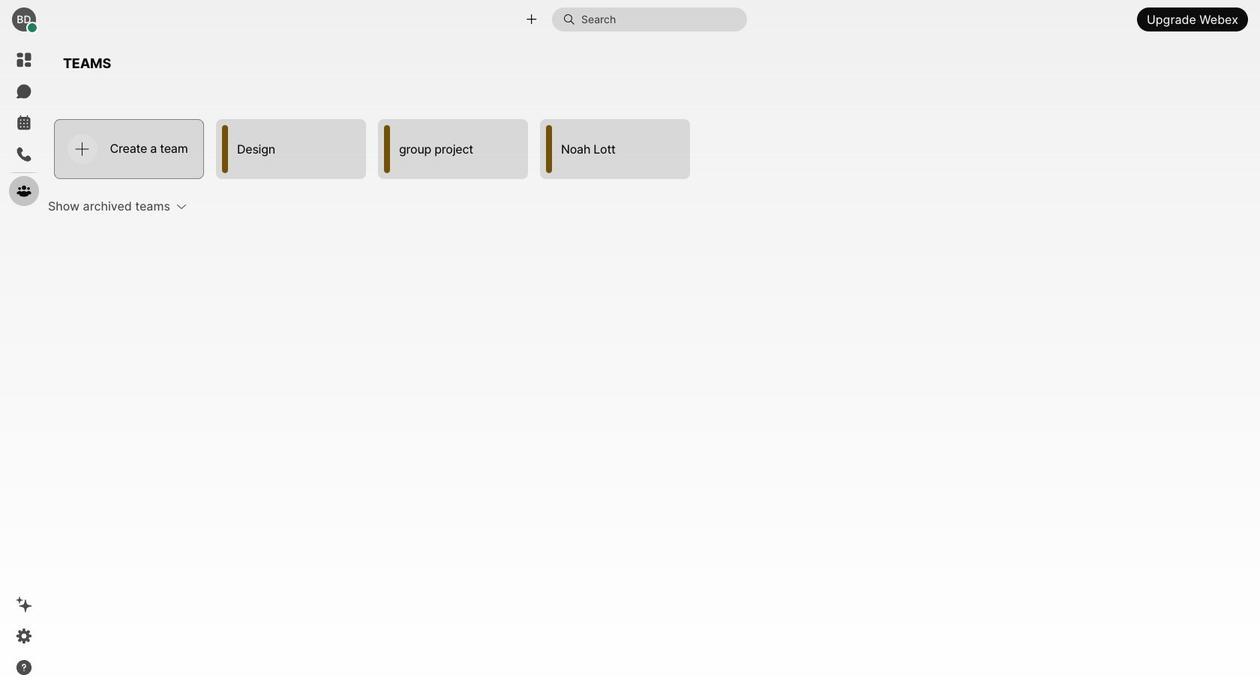 Task type: vqa. For each thing, say whether or not it's contained in the screenshot.
Accessibility "tab"
no



Task type: locate. For each thing, give the bounding box(es) containing it.
navigation
[[0, 39, 48, 697]]

teams list list
[[48, 113, 1236, 185]]

show archived teams image
[[176, 201, 187, 211]]



Task type: describe. For each thing, give the bounding box(es) containing it.
webex tab list
[[9, 45, 39, 206]]

create new team image
[[75, 142, 89, 156]]



